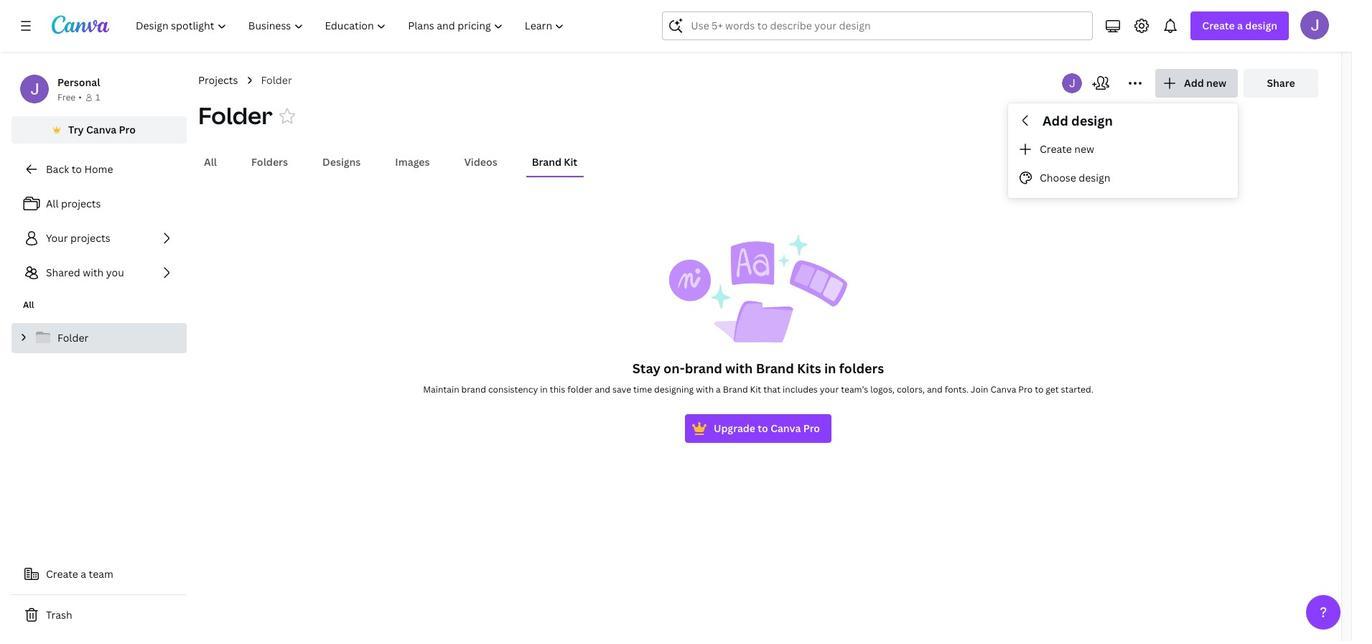 Task type: locate. For each thing, give the bounding box(es) containing it.
projects down "back to home"
[[61, 197, 101, 210]]

1 vertical spatial create
[[1040, 142, 1072, 156]]

add inside dropdown button
[[1184, 76, 1204, 90]]

team's
[[841, 384, 868, 396]]

0 horizontal spatial brand
[[461, 384, 486, 396]]

a inside button
[[81, 567, 86, 581]]

brand up that
[[756, 360, 794, 377]]

2 horizontal spatial a
[[1237, 19, 1243, 32]]

folder button
[[198, 100, 273, 131]]

0 vertical spatial add
[[1184, 76, 1204, 90]]

0 vertical spatial brand
[[532, 155, 562, 169]]

back to home link
[[11, 155, 187, 184]]

join
[[971, 384, 989, 396]]

with left you
[[83, 266, 104, 279]]

0 vertical spatial create
[[1202, 19, 1235, 32]]

1 vertical spatial projects
[[70, 231, 110, 245]]

0 vertical spatial design
[[1246, 19, 1278, 32]]

0 horizontal spatial to
[[72, 162, 82, 176]]

0 horizontal spatial pro
[[119, 123, 136, 136]]

0 vertical spatial projects
[[61, 197, 101, 210]]

0 horizontal spatial canva
[[86, 123, 117, 136]]

add new
[[1184, 76, 1227, 90]]

and
[[595, 384, 610, 396], [927, 384, 943, 396]]

2 horizontal spatial to
[[1035, 384, 1044, 396]]

projects for your projects
[[70, 231, 110, 245]]

brand left that
[[723, 384, 748, 396]]

folder
[[568, 384, 593, 396]]

to right upgrade
[[758, 422, 768, 435]]

0 vertical spatial folder
[[261, 73, 292, 87]]

team
[[89, 567, 113, 581]]

2 horizontal spatial create
[[1202, 19, 1235, 32]]

shared with you
[[46, 266, 124, 279]]

shared
[[46, 266, 80, 279]]

to
[[72, 162, 82, 176], [1035, 384, 1044, 396], [758, 422, 768, 435]]

with up upgrade
[[725, 360, 753, 377]]

0 horizontal spatial brand
[[532, 155, 562, 169]]

create a team button
[[11, 560, 187, 589]]

brand up the designing
[[685, 360, 722, 377]]

0 horizontal spatial in
[[540, 384, 548, 396]]

Search search field
[[691, 12, 1065, 39]]

0 vertical spatial in
[[824, 360, 836, 377]]

1 horizontal spatial create
[[1040, 142, 1072, 156]]

1 horizontal spatial to
[[758, 422, 768, 435]]

design left the jacob simon icon at the right top of the page
[[1246, 19, 1278, 32]]

1 horizontal spatial all
[[46, 197, 59, 210]]

1 horizontal spatial kit
[[750, 384, 761, 396]]

0 horizontal spatial folder link
[[11, 323, 187, 353]]

0 horizontal spatial kit
[[564, 155, 578, 169]]

personal
[[57, 75, 100, 89]]

with right the designing
[[696, 384, 714, 396]]

designs
[[323, 155, 361, 169]]

0 horizontal spatial create
[[46, 567, 78, 581]]

0 horizontal spatial add
[[1043, 112, 1068, 129]]

choose
[[1040, 171, 1076, 184]]

new down create a design dropdown button
[[1207, 76, 1227, 90]]

to right back
[[72, 162, 82, 176]]

your
[[820, 384, 839, 396]]

2 horizontal spatial all
[[204, 155, 217, 169]]

brand right maintain
[[461, 384, 486, 396]]

all inside button
[[204, 155, 217, 169]]

0 horizontal spatial new
[[1075, 142, 1094, 156]]

0 horizontal spatial and
[[595, 384, 610, 396]]

1 vertical spatial new
[[1075, 142, 1094, 156]]

create up add new
[[1202, 19, 1235, 32]]

folder down the shared
[[57, 331, 89, 345]]

to inside the upgrade to canva pro button
[[758, 422, 768, 435]]

add for add design
[[1043, 112, 1068, 129]]

projects inside 'link'
[[61, 197, 101, 210]]

pro down includes
[[803, 422, 820, 435]]

1 horizontal spatial pro
[[803, 422, 820, 435]]

share button
[[1244, 69, 1319, 98]]

and left save
[[595, 384, 610, 396]]

1 vertical spatial a
[[716, 384, 721, 396]]

pro up back to home link
[[119, 123, 136, 136]]

1 horizontal spatial brand
[[685, 360, 722, 377]]

new inside button
[[1075, 142, 1094, 156]]

new down add design
[[1075, 142, 1094, 156]]

list
[[11, 190, 187, 287]]

2 vertical spatial all
[[23, 299, 34, 311]]

upgrade to canva pro button
[[685, 414, 832, 443]]

colors,
[[897, 384, 925, 396]]

canva right "try"
[[86, 123, 117, 136]]

design up create new
[[1072, 112, 1113, 129]]

2 vertical spatial to
[[758, 422, 768, 435]]

0 vertical spatial canva
[[86, 123, 117, 136]]

folder link
[[261, 73, 292, 88], [11, 323, 187, 353]]

canva inside the upgrade to canva pro button
[[771, 422, 801, 435]]

in
[[824, 360, 836, 377], [540, 384, 548, 396]]

1 vertical spatial canva
[[991, 384, 1016, 396]]

a
[[1237, 19, 1243, 32], [716, 384, 721, 396], [81, 567, 86, 581]]

0 vertical spatial pro
[[119, 123, 136, 136]]

2 vertical spatial a
[[81, 567, 86, 581]]

design inside button
[[1079, 171, 1111, 184]]

2 horizontal spatial brand
[[756, 360, 794, 377]]

0 vertical spatial new
[[1207, 76, 1227, 90]]

1 vertical spatial design
[[1072, 112, 1113, 129]]

choose design button
[[1008, 164, 1238, 192]]

canva down that
[[771, 422, 801, 435]]

1 horizontal spatial brand
[[723, 384, 748, 396]]

free
[[57, 91, 76, 103]]

stay on-brand with brand kits in folders maintain brand consistency in this folder and save time designing with a brand kit that includes your team's logos, colors, and fonts. join canva pro to get started.
[[423, 360, 1094, 396]]

create left team
[[46, 567, 78, 581]]

try canva pro
[[68, 123, 136, 136]]

started.
[[1061, 384, 1094, 396]]

new inside dropdown button
[[1207, 76, 1227, 90]]

create for create a design
[[1202, 19, 1235, 32]]

0 vertical spatial kit
[[564, 155, 578, 169]]

0 vertical spatial all
[[204, 155, 217, 169]]

in right kits
[[824, 360, 836, 377]]

all
[[204, 155, 217, 169], [46, 197, 59, 210], [23, 299, 34, 311]]

2 vertical spatial create
[[46, 567, 78, 581]]

list containing all projects
[[11, 190, 187, 287]]

0 vertical spatial brand
[[685, 360, 722, 377]]

1 horizontal spatial with
[[696, 384, 714, 396]]

stay
[[633, 360, 661, 377]]

and left the fonts.
[[927, 384, 943, 396]]

home
[[84, 162, 113, 176]]

2 vertical spatial design
[[1079, 171, 1111, 184]]

canva
[[86, 123, 117, 136], [991, 384, 1016, 396], [771, 422, 801, 435]]

0 vertical spatial folder link
[[261, 73, 292, 88]]

projects right your
[[70, 231, 110, 245]]

to inside back to home link
[[72, 162, 82, 176]]

1 vertical spatial kit
[[750, 384, 761, 396]]

2 and from the left
[[927, 384, 943, 396]]

1 vertical spatial add
[[1043, 112, 1068, 129]]

1 and from the left
[[595, 384, 610, 396]]

folder up folder button
[[261, 73, 292, 87]]

designing
[[654, 384, 694, 396]]

a for design
[[1237, 19, 1243, 32]]

1 vertical spatial folder link
[[11, 323, 187, 353]]

1 vertical spatial to
[[1035, 384, 1044, 396]]

to left get at the right bottom of the page
[[1035, 384, 1044, 396]]

new for create new
[[1075, 142, 1094, 156]]

canva right join
[[991, 384, 1016, 396]]

1 horizontal spatial in
[[824, 360, 836, 377]]

create inside dropdown button
[[1202, 19, 1235, 32]]

1 horizontal spatial canva
[[771, 422, 801, 435]]

folder link down shared with you link
[[11, 323, 187, 353]]

0 vertical spatial a
[[1237, 19, 1243, 32]]

1 horizontal spatial add
[[1184, 76, 1204, 90]]

0 horizontal spatial a
[[81, 567, 86, 581]]

a inside "stay on-brand with brand kits in folders maintain brand consistency in this folder and save time designing with a brand kit that includes your team's logos, colors, and fonts. join canva pro to get started."
[[716, 384, 721, 396]]

2 horizontal spatial canva
[[991, 384, 1016, 396]]

2 horizontal spatial with
[[725, 360, 753, 377]]

kit inside button
[[564, 155, 578, 169]]

2 vertical spatial canva
[[771, 422, 801, 435]]

brand kit button
[[526, 149, 583, 176]]

0 vertical spatial with
[[83, 266, 104, 279]]

0 horizontal spatial with
[[83, 266, 104, 279]]

1 vertical spatial all
[[46, 197, 59, 210]]

0 vertical spatial to
[[72, 162, 82, 176]]

logos,
[[871, 384, 895, 396]]

new
[[1207, 76, 1227, 90], [1075, 142, 1094, 156]]

add
[[1184, 76, 1204, 90], [1043, 112, 1068, 129]]

try
[[68, 123, 84, 136]]

1 horizontal spatial and
[[927, 384, 943, 396]]

your projects link
[[11, 224, 187, 253]]

in left this
[[540, 384, 548, 396]]

folder for folder button
[[198, 100, 273, 131]]

create
[[1202, 19, 1235, 32], [1040, 142, 1072, 156], [46, 567, 78, 581]]

folder
[[261, 73, 292, 87], [198, 100, 273, 131], [57, 331, 89, 345]]

1 vertical spatial brand
[[756, 360, 794, 377]]

kit
[[564, 155, 578, 169], [750, 384, 761, 396]]

brand
[[532, 155, 562, 169], [756, 360, 794, 377], [723, 384, 748, 396]]

with
[[83, 266, 104, 279], [725, 360, 753, 377], [696, 384, 714, 396]]

create new button
[[1008, 135, 1238, 164]]

design
[[1246, 19, 1278, 32], [1072, 112, 1113, 129], [1079, 171, 1111, 184]]

1 horizontal spatial new
[[1207, 76, 1227, 90]]

shared with you link
[[11, 259, 187, 287]]

design right choose
[[1079, 171, 1111, 184]]

brand right videos at the left of page
[[532, 155, 562, 169]]

1 vertical spatial pro
[[1019, 384, 1033, 396]]

2 vertical spatial pro
[[803, 422, 820, 435]]

2 vertical spatial brand
[[723, 384, 748, 396]]

a inside dropdown button
[[1237, 19, 1243, 32]]

projects
[[61, 197, 101, 210], [70, 231, 110, 245]]

canva inside "stay on-brand with brand kits in folders maintain brand consistency in this folder and save time designing with a brand kit that includes your team's logos, colors, and fonts. join canva pro to get started."
[[991, 384, 1016, 396]]

all inside 'link'
[[46, 197, 59, 210]]

folder down 'projects' link
[[198, 100, 273, 131]]

pro left get at the right bottom of the page
[[1019, 384, 1033, 396]]

jacob simon image
[[1301, 11, 1329, 39]]

create up choose
[[1040, 142, 1072, 156]]

None search field
[[662, 11, 1093, 40]]

2 horizontal spatial pro
[[1019, 384, 1033, 396]]

1 horizontal spatial a
[[716, 384, 721, 396]]

brand
[[685, 360, 722, 377], [461, 384, 486, 396]]

1 vertical spatial folder
[[198, 100, 273, 131]]

pro
[[119, 123, 136, 136], [1019, 384, 1033, 396], [803, 422, 820, 435]]

projects
[[198, 73, 238, 87]]

0 horizontal spatial all
[[23, 299, 34, 311]]

images button
[[389, 149, 436, 176]]

create a design
[[1202, 19, 1278, 32]]

folder link up folder button
[[261, 73, 292, 88]]

to for upgrade to canva pro
[[758, 422, 768, 435]]



Task type: describe. For each thing, give the bounding box(es) containing it.
add design
[[1043, 112, 1113, 129]]

create a design button
[[1191, 11, 1289, 40]]

projects for all projects
[[61, 197, 101, 210]]

1
[[95, 91, 100, 103]]

all for all button at the left top of the page
[[204, 155, 217, 169]]

try canva pro button
[[11, 116, 187, 144]]

brand inside button
[[532, 155, 562, 169]]

pro inside button
[[803, 422, 820, 435]]

create for create new
[[1040, 142, 1072, 156]]

you
[[106, 266, 124, 279]]

folders button
[[246, 149, 294, 176]]

trash
[[46, 608, 72, 622]]

your projects
[[46, 231, 110, 245]]

pro inside "stay on-brand with brand kits in folders maintain brand consistency in this folder and save time designing with a brand kit that includes your team's logos, colors, and fonts. join canva pro to get started."
[[1019, 384, 1033, 396]]

to for back to home
[[72, 162, 82, 176]]

your
[[46, 231, 68, 245]]

2 vertical spatial with
[[696, 384, 714, 396]]

design inside dropdown button
[[1246, 19, 1278, 32]]

maintain
[[423, 384, 459, 396]]

projects link
[[198, 73, 238, 88]]

consistency
[[488, 384, 538, 396]]

create a team
[[46, 567, 113, 581]]

canva inside try canva pro button
[[86, 123, 117, 136]]

all projects
[[46, 197, 101, 210]]

a for team
[[81, 567, 86, 581]]

add for add new
[[1184, 76, 1204, 90]]

images
[[395, 155, 430, 169]]

to inside "stay on-brand with brand kits in folders maintain brand consistency in this folder and save time designing with a brand kit that includes your team's logos, colors, and fonts. join canva pro to get started."
[[1035, 384, 1044, 396]]

time
[[634, 384, 652, 396]]

this
[[550, 384, 565, 396]]

includes
[[783, 384, 818, 396]]

upgrade to canva pro
[[714, 422, 820, 435]]

folders
[[251, 155, 288, 169]]

new for add new
[[1207, 76, 1227, 90]]

folders
[[839, 360, 884, 377]]

share
[[1267, 76, 1295, 90]]

top level navigation element
[[126, 11, 577, 40]]

videos button
[[459, 149, 503, 176]]

free •
[[57, 91, 82, 103]]

all button
[[198, 149, 223, 176]]

all projects link
[[11, 190, 187, 218]]

trash link
[[11, 601, 187, 630]]

fonts.
[[945, 384, 969, 396]]

get
[[1046, 384, 1059, 396]]

on-
[[664, 360, 685, 377]]

design for choose design
[[1079, 171, 1111, 184]]

all for all projects
[[46, 197, 59, 210]]

1 vertical spatial with
[[725, 360, 753, 377]]

add new button
[[1156, 69, 1238, 98]]

1 vertical spatial in
[[540, 384, 548, 396]]

kits
[[797, 360, 821, 377]]

back
[[46, 162, 69, 176]]

back to home
[[46, 162, 113, 176]]

create new
[[1040, 142, 1094, 156]]

folder for right folder link
[[261, 73, 292, 87]]

1 horizontal spatial folder link
[[261, 73, 292, 88]]

design for add design
[[1072, 112, 1113, 129]]

videos
[[464, 155, 497, 169]]

create for create a team
[[46, 567, 78, 581]]

brand kit
[[532, 155, 578, 169]]

that
[[764, 384, 781, 396]]

choose design
[[1040, 171, 1111, 184]]

1 vertical spatial brand
[[461, 384, 486, 396]]

designs button
[[317, 149, 367, 176]]

save
[[613, 384, 631, 396]]

kit inside "stay on-brand with brand kits in folders maintain brand consistency in this folder and save time designing with a brand kit that includes your team's logos, colors, and fonts. join canva pro to get started."
[[750, 384, 761, 396]]

upgrade
[[714, 422, 756, 435]]

pro inside button
[[119, 123, 136, 136]]

•
[[78, 91, 82, 103]]

2 vertical spatial folder
[[57, 331, 89, 345]]



Task type: vqa. For each thing, say whether or not it's contained in the screenshot.
personal at the left top
yes



